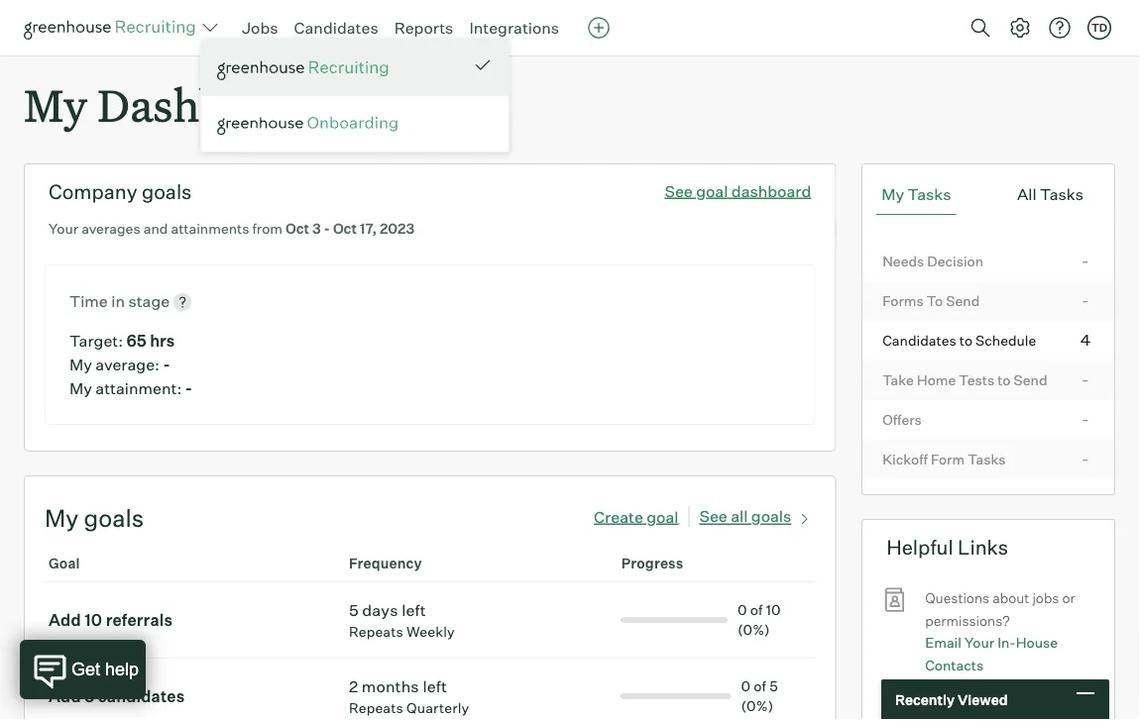 Task type: locate. For each thing, give the bounding box(es) containing it.
candidates
[[294, 18, 378, 38], [883, 332, 957, 349]]

td button
[[1084, 12, 1116, 44]]

1 vertical spatial greenhouse recruiting image
[[217, 57, 396, 80]]

of inside 0 of 5 (0%)
[[754, 679, 767, 696]]

of down 0 of 10 (0%)
[[754, 679, 767, 696]]

frequency
[[349, 556, 422, 573]]

0 horizontal spatial see
[[665, 181, 693, 201]]

company
[[49, 180, 137, 204]]

left up quarterly
[[423, 678, 447, 697]]

0 vertical spatial of
[[750, 602, 763, 620]]

goal
[[49, 556, 80, 573]]

0 horizontal spatial to
[[960, 332, 973, 349]]

repeats inside 5 days left repeats weekly
[[349, 624, 404, 641]]

1 vertical spatial repeats
[[349, 700, 404, 718]]

about
[[993, 590, 1030, 608]]

0 horizontal spatial send
[[946, 292, 980, 310]]

create goal
[[594, 507, 679, 527]]

1 add from the top
[[49, 611, 81, 631]]

0 for 5 days left
[[738, 602, 747, 620]]

1 vertical spatial add
[[49, 687, 81, 707]]

all
[[1017, 185, 1037, 204]]

your down permissions?
[[965, 635, 995, 652]]

candidates for candidates
[[294, 18, 378, 38]]

average:
[[96, 355, 160, 375]]

-
[[324, 220, 330, 238], [1082, 251, 1089, 270], [1082, 290, 1089, 310], [163, 355, 170, 375], [1082, 370, 1089, 389], [185, 379, 192, 399], [1082, 409, 1089, 429], [1082, 449, 1089, 469]]

candidates right jobs link
[[294, 18, 378, 38]]

1 vertical spatial candidates
[[883, 332, 957, 349]]

add for add 5 candidates
[[49, 687, 81, 707]]

goal left the dashboard
[[696, 181, 728, 201]]

see left the dashboard
[[665, 181, 693, 201]]

referrals
[[106, 611, 173, 631]]

of inside 0 of 10 (0%)
[[750, 602, 763, 620]]

2 oct from the left
[[333, 220, 357, 238]]

send right to
[[946, 292, 980, 310]]

(0%) down 0 of 10 (0%)
[[741, 698, 774, 716]]

progress bar down "progress"
[[622, 618, 728, 624]]

to right tests
[[998, 372, 1011, 389]]

left up weekly
[[402, 601, 426, 621]]

0 of 10 (0%)
[[738, 602, 781, 639]]

see for see goal dashboard
[[665, 181, 693, 201]]

0 vertical spatial send
[[946, 292, 980, 310]]

see left all
[[700, 507, 728, 527]]

send down schedule
[[1014, 372, 1048, 389]]

1 vertical spatial left
[[423, 678, 447, 697]]

0 vertical spatial (0%)
[[738, 622, 770, 639]]

tasks up needs decision
[[908, 185, 952, 204]]

candidates down forms to send
[[883, 332, 957, 349]]

repeats down months
[[349, 700, 404, 718]]

goal right create
[[647, 507, 679, 527]]

5 left "days"
[[349, 601, 359, 621]]

your averages and attainments from oct 3 - oct 17, 2023
[[49, 220, 415, 238]]

add 10 referrals
[[49, 611, 173, 631]]

days
[[362, 601, 398, 621]]

0 up 0 of 5 (0%)
[[738, 602, 747, 620]]

hrs
[[150, 331, 175, 351]]

0 inside 0 of 10 (0%)
[[738, 602, 747, 620]]

0 vertical spatial see
[[665, 181, 693, 201]]

0
[[738, 602, 747, 620], [741, 679, 751, 696]]

questions
[[925, 590, 990, 608]]

1 horizontal spatial oct
[[333, 220, 357, 238]]

1 horizontal spatial goal
[[696, 181, 728, 201]]

5
[[349, 601, 359, 621], [770, 679, 778, 696], [84, 687, 95, 707]]

1 vertical spatial see
[[700, 507, 728, 527]]

repeats
[[349, 624, 404, 641], [349, 700, 404, 718]]

1 repeats from the top
[[349, 624, 404, 641]]

1 horizontal spatial to
[[998, 372, 1011, 389]]

0 horizontal spatial candidates
[[294, 18, 378, 38]]

take
[[883, 372, 914, 389]]

oct left 3
[[286, 220, 309, 238]]

goals
[[142, 180, 192, 204], [84, 504, 144, 534], [752, 507, 792, 527]]

tab list
[[877, 175, 1101, 215]]

all
[[731, 507, 748, 527]]

oct left the 17,
[[333, 220, 357, 238]]

add
[[49, 611, 81, 631], [49, 687, 81, 707]]

left for 5 days left
[[402, 601, 426, 621]]

goal
[[696, 181, 728, 201], [647, 507, 679, 527]]

to up take home tests to send
[[960, 332, 973, 349]]

tasks right 'all'
[[1040, 185, 1084, 204]]

1 vertical spatial to
[[998, 372, 1011, 389]]

2 repeats from the top
[[349, 700, 404, 718]]

progress bar
[[622, 618, 728, 624], [622, 694, 731, 700]]

your down company
[[49, 220, 78, 238]]

see for see all goals
[[700, 507, 728, 527]]

1 horizontal spatial your
[[965, 635, 995, 652]]

tab list containing my tasks
[[877, 175, 1101, 215]]

0 vertical spatial add
[[49, 611, 81, 631]]

td
[[1092, 21, 1108, 34]]

0 vertical spatial progress bar
[[622, 618, 728, 624]]

10 up 0 of 5 (0%)
[[766, 602, 781, 620]]

1 vertical spatial 0
[[741, 679, 751, 696]]

0 vertical spatial repeats
[[349, 624, 404, 641]]

create
[[594, 507, 643, 527]]

see
[[665, 181, 693, 201], [700, 507, 728, 527]]

forms to send
[[883, 292, 980, 310]]

0 vertical spatial left
[[402, 601, 426, 621]]

quarterly
[[407, 700, 469, 718]]

1 horizontal spatial 10
[[766, 602, 781, 620]]

see all goals link
[[700, 503, 815, 527]]

0 horizontal spatial your
[[49, 220, 78, 238]]

0 horizontal spatial oct
[[286, 220, 309, 238]]

1 vertical spatial progress bar
[[622, 694, 731, 700]]

schedule
[[976, 332, 1037, 349]]

repeats down "days"
[[349, 624, 404, 641]]

0 vertical spatial goal
[[696, 181, 728, 201]]

all tasks button
[[1012, 175, 1089, 215]]

tasks right form on the right bottom of the page
[[968, 451, 1006, 468]]

company goals
[[49, 180, 192, 204]]

0 horizontal spatial tasks
[[908, 185, 952, 204]]

2 horizontal spatial tasks
[[1040, 185, 1084, 204]]

2 add from the top
[[49, 687, 81, 707]]

2 progress bar from the top
[[622, 694, 731, 700]]

0 down 0 of 10 (0%)
[[741, 679, 751, 696]]

(0%) up 0 of 5 (0%)
[[738, 622, 770, 639]]

0 inside 0 of 5 (0%)
[[741, 679, 751, 696]]

progress bar for 5 days left
[[622, 618, 728, 624]]

5 days left repeats weekly
[[349, 601, 455, 641]]

0 vertical spatial 0
[[738, 602, 747, 620]]

4
[[1081, 330, 1091, 350]]

1 vertical spatial (0%)
[[741, 698, 774, 716]]

to
[[960, 332, 973, 349], [998, 372, 1011, 389]]

1 vertical spatial your
[[965, 635, 995, 652]]

0 horizontal spatial goal
[[647, 507, 679, 527]]

of up 0 of 5 (0%)
[[750, 602, 763, 620]]

0 of 5 (0%)
[[741, 679, 778, 716]]

permissions?
[[925, 612, 1010, 630]]

1 vertical spatial goal
[[647, 507, 679, 527]]

progress bar for 2 months left
[[622, 694, 731, 700]]

1 horizontal spatial see
[[700, 507, 728, 527]]

repeats inside 2 months left repeats quarterly
[[349, 700, 404, 718]]

oct
[[286, 220, 309, 238], [333, 220, 357, 238]]

(0%) for 5 days left
[[738, 622, 770, 639]]

greenhouse recruiting image
[[24, 16, 202, 40], [217, 57, 396, 80]]

left inside 2 months left repeats quarterly
[[423, 678, 447, 697]]

left
[[402, 601, 426, 621], [423, 678, 447, 697]]

10 left referrals
[[84, 611, 102, 631]]

(0%) inside 0 of 10 (0%)
[[738, 622, 770, 639]]

1 horizontal spatial greenhouse recruiting image
[[217, 57, 396, 80]]

1 progress bar from the top
[[622, 618, 728, 624]]

10 inside 0 of 10 (0%)
[[766, 602, 781, 620]]

greenhouse recruiting image up my dashboard on the left
[[24, 16, 202, 40]]

add down the goal
[[49, 611, 81, 631]]

1 horizontal spatial candidates
[[883, 332, 957, 349]]

1 vertical spatial of
[[754, 679, 767, 696]]

of
[[750, 602, 763, 620], [754, 679, 767, 696]]

tasks for all tasks
[[1040, 185, 1084, 204]]

1 horizontal spatial 5
[[349, 601, 359, 621]]

left inside 5 days left repeats weekly
[[402, 601, 426, 621]]

2 horizontal spatial 5
[[770, 679, 778, 696]]

5 left candidates
[[84, 687, 95, 707]]

house
[[1016, 635, 1058, 652]]

my inside button
[[882, 185, 905, 204]]

my
[[24, 75, 87, 134], [882, 185, 905, 204], [69, 355, 92, 375], [69, 379, 92, 399], [45, 504, 79, 534]]

of for 2 months left
[[754, 679, 767, 696]]

time
[[69, 292, 108, 312]]

progress bar left 0 of 5 (0%)
[[622, 694, 731, 700]]

tasks
[[908, 185, 952, 204], [1040, 185, 1084, 204], [968, 451, 1006, 468]]

candidates to schedule
[[883, 332, 1037, 349]]

0 vertical spatial to
[[960, 332, 973, 349]]

0 horizontal spatial greenhouse recruiting image
[[24, 16, 202, 40]]

(0%) inside 0 of 5 (0%)
[[741, 698, 774, 716]]

0 for 2 months left
[[741, 679, 751, 696]]

time in
[[69, 292, 128, 312]]

recently
[[896, 691, 955, 709]]

greenhouse recruiting image down "candidates" link
[[217, 57, 396, 80]]

1 horizontal spatial send
[[1014, 372, 1048, 389]]

0 vertical spatial candidates
[[294, 18, 378, 38]]

5 down 0 of 10 (0%)
[[770, 679, 778, 696]]

(0%)
[[738, 622, 770, 639], [741, 698, 774, 716]]

add left candidates
[[49, 687, 81, 707]]



Task type: vqa. For each thing, say whether or not it's contained in the screenshot.
"add"
yes



Task type: describe. For each thing, give the bounding box(es) containing it.
candidates link
[[294, 18, 378, 38]]

reports link
[[394, 18, 454, 38]]

1 oct from the left
[[286, 220, 309, 238]]

of for 5 days left
[[750, 602, 763, 620]]

3
[[312, 220, 321, 238]]

attainment:
[[96, 379, 182, 399]]

or
[[1063, 590, 1076, 608]]

progress
[[622, 556, 684, 573]]

0 horizontal spatial 5
[[84, 687, 95, 707]]

0 vertical spatial greenhouse recruiting image
[[24, 16, 202, 40]]

kickoff form tasks
[[883, 451, 1006, 468]]

17,
[[360, 220, 377, 238]]

viewed
[[958, 691, 1008, 709]]

greenhouse onboarding image
[[217, 116, 493, 136]]

see goal dashboard
[[665, 181, 811, 201]]

target: 65 hrs my average: - my attainment: -
[[69, 331, 192, 399]]

greenhouse recruiting image inside td menu
[[217, 57, 396, 80]]

goals for my goals
[[84, 504, 144, 534]]

have
[[953, 699, 983, 716]]

my tasks button
[[877, 175, 956, 215]]

form
[[931, 451, 965, 468]]

dashboard
[[732, 181, 811, 201]]

averages
[[81, 220, 140, 238]]

my tasks
[[882, 185, 952, 204]]

see goal dashboard link
[[665, 181, 811, 201]]

goal for create
[[647, 507, 679, 527]]

questions?
[[986, 699, 1056, 716]]

stage
[[128, 292, 170, 312]]

candidates
[[98, 687, 185, 707]]

search image
[[969, 16, 993, 40]]

needs decision
[[883, 253, 984, 270]]

your inside questions about jobs or permissions? email your in-house contacts
[[965, 635, 995, 652]]

2 months left repeats quarterly
[[349, 678, 469, 718]]

integrations
[[469, 18, 559, 38]]

goals inside see all goals link
[[752, 507, 792, 527]]

jobs
[[242, 18, 278, 38]]

jobs
[[1033, 590, 1060, 608]]

and
[[143, 220, 168, 238]]

jobs link
[[242, 18, 278, 38]]

helpful links
[[887, 536, 1009, 561]]

repeats for months
[[349, 700, 404, 718]]

links
[[958, 536, 1009, 561]]

target:
[[69, 331, 123, 351]]

my for dashboard
[[24, 75, 87, 134]]

configure image
[[1009, 16, 1032, 40]]

1 vertical spatial send
[[1014, 372, 1048, 389]]

see all goals
[[700, 507, 792, 527]]

tasks for my tasks
[[908, 185, 952, 204]]

add for add 10 referrals
[[49, 611, 81, 631]]

still
[[925, 699, 950, 716]]

all tasks
[[1017, 185, 1084, 204]]

integrations link
[[469, 18, 559, 38]]

2023
[[380, 220, 415, 238]]

my dashboard
[[24, 75, 317, 134]]

65
[[127, 331, 147, 351]]

candidates for candidates to schedule
[[883, 332, 957, 349]]

5 inside 5 days left repeats weekly
[[349, 601, 359, 621]]

decision
[[928, 253, 984, 270]]

goals for company goals
[[142, 180, 192, 204]]

td button
[[1088, 16, 1112, 40]]

in-
[[998, 635, 1016, 652]]

create goal link
[[594, 507, 700, 527]]

add 5 candidates
[[49, 687, 185, 707]]

home
[[917, 372, 956, 389]]

dashboard
[[97, 75, 317, 134]]

from
[[252, 220, 283, 238]]

my goals
[[45, 504, 144, 534]]

5 inside 0 of 5 (0%)
[[770, 679, 778, 696]]

take home tests to send
[[883, 372, 1048, 389]]

repeats for days
[[349, 624, 404, 641]]

email
[[925, 635, 962, 652]]

0 horizontal spatial 10
[[84, 611, 102, 631]]

questions about jobs or permissions? email your in-house contacts
[[925, 590, 1076, 674]]

forms
[[883, 292, 924, 310]]

offers
[[883, 411, 922, 429]]

needs
[[883, 253, 925, 270]]

weekly
[[407, 624, 455, 641]]

in
[[111, 292, 125, 312]]

0 vertical spatial your
[[49, 220, 78, 238]]

my for tasks
[[882, 185, 905, 204]]

to
[[927, 292, 943, 310]]

(0%) for 2 months left
[[741, 698, 774, 716]]

goal for see
[[696, 181, 728, 201]]

left for 2 months left
[[423, 678, 447, 697]]

my for goals
[[45, 504, 79, 534]]

1 horizontal spatial tasks
[[968, 451, 1006, 468]]

still have questions?
[[925, 699, 1056, 716]]

email your in-house contacts link
[[925, 633, 1095, 677]]

tests
[[959, 372, 995, 389]]

td menu
[[200, 38, 510, 153]]

helpful
[[887, 536, 954, 561]]

months
[[362, 678, 419, 697]]

contacts
[[925, 657, 984, 674]]

2
[[349, 678, 358, 697]]

kickoff
[[883, 451, 928, 468]]

attainments
[[171, 220, 249, 238]]

reports
[[394, 18, 454, 38]]

recently viewed
[[896, 691, 1008, 709]]



